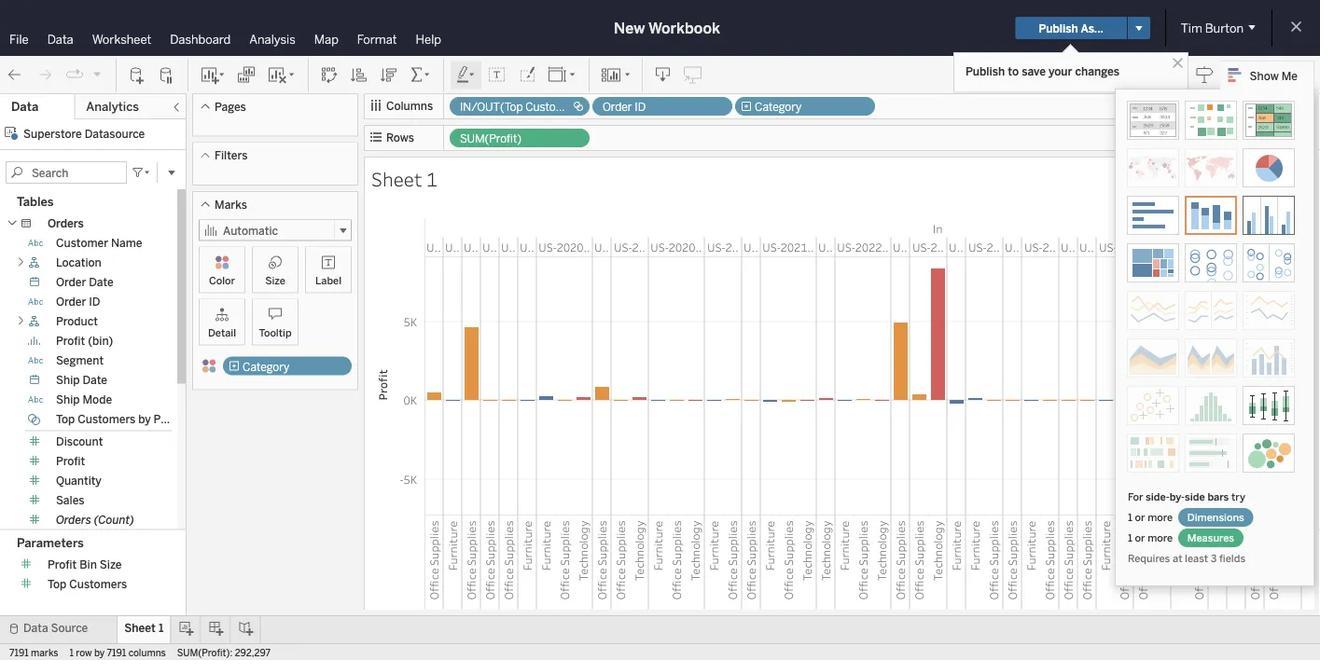Task type: vqa. For each thing, say whether or not it's contained in the screenshot.
leftmost 7191
yes



Task type: locate. For each thing, give the bounding box(es) containing it.
1
[[427, 166, 438, 192], [1129, 512, 1133, 524], [1129, 532, 1133, 545], [159, 622, 164, 636], [70, 648, 74, 659]]

id right "profit)"
[[635, 100, 646, 114]]

0 horizontal spatial sheet 1
[[124, 622, 164, 636]]

1 vertical spatial date
[[83, 374, 107, 387]]

segment
[[56, 354, 104, 368]]

1 vertical spatial order
[[56, 276, 86, 289]]

1 vertical spatial more
[[1148, 532, 1174, 545]]

recommended image
[[1128, 101, 1180, 140], [1186, 196, 1238, 235]]

more
[[1148, 512, 1174, 524], [1148, 532, 1174, 545]]

order id down show/hide cards image at the top of page
[[603, 100, 646, 114]]

0 vertical spatial date
[[89, 276, 114, 289]]

marks
[[215, 198, 247, 211]]

profit for profit (bin)
[[56, 335, 85, 348]]

Search text field
[[6, 162, 127, 184]]

1 horizontal spatial recommended image
[[1186, 196, 1238, 235]]

0 vertical spatial ship
[[56, 374, 80, 387]]

2 vertical spatial order
[[56, 295, 86, 309]]

1 1 or more from the top
[[1129, 512, 1176, 524]]

date down the location
[[89, 276, 114, 289]]

more for measures
[[1148, 532, 1174, 545]]

columns
[[386, 99, 433, 113]]

new data source image
[[128, 66, 147, 84]]

tooltip
[[259, 327, 292, 339]]

date for order date
[[89, 276, 114, 289]]

show/hide cards image
[[601, 66, 631, 84]]

customers down bin
[[69, 578, 127, 592]]

quantity
[[56, 475, 102, 488]]

0 vertical spatial recommended image
[[1128, 101, 1180, 140]]

date up the mode
[[83, 374, 107, 387]]

0 vertical spatial sheet 1
[[372, 166, 438, 192]]

at
[[1173, 553, 1183, 565]]

0 vertical spatial top
[[56, 413, 75, 427]]

or
[[1136, 512, 1146, 524], [1136, 532, 1146, 545]]

0 vertical spatial orders
[[48, 217, 84, 231]]

ship down segment
[[56, 374, 80, 387]]

0 horizontal spatial by
[[94, 648, 105, 659]]

2 or from the top
[[1136, 532, 1146, 545]]

(count)
[[94, 514, 134, 527]]

tim
[[1182, 21, 1203, 35]]

1 horizontal spatial id
[[635, 100, 646, 114]]

profit for profit
[[56, 455, 85, 469]]

top up discount at the bottom left of page
[[56, 413, 75, 427]]

7191 left columns on the left of the page
[[107, 648, 126, 659]]

ship for ship mode
[[56, 393, 80, 407]]

redo image
[[35, 66, 54, 84]]

size up tooltip
[[265, 274, 286, 287]]

1 or more down the side-
[[1129, 512, 1176, 524]]

marks. press enter to open the view data window.. use arrow keys to navigate data visualization elements. image
[[425, 257, 1321, 516]]

0 horizontal spatial size
[[100, 558, 122, 572]]

category
[[755, 100, 802, 114], [243, 360, 290, 374]]

replay animation image
[[91, 68, 103, 80]]

top customers
[[48, 578, 127, 592]]

2 horizontal spatial by
[[585, 100, 597, 114]]

1 vertical spatial size
[[100, 558, 122, 572]]

0 horizontal spatial id
[[89, 295, 100, 309]]

1 horizontal spatial by
[[138, 413, 151, 427]]

customers down fit icon
[[526, 100, 582, 114]]

0 vertical spatial publish
[[1039, 21, 1079, 35]]

order id
[[603, 100, 646, 114], [56, 295, 100, 309]]

0 horizontal spatial publish
[[966, 64, 1006, 78]]

in/out(top
[[460, 100, 523, 114]]

order
[[603, 100, 633, 114], [56, 276, 86, 289], [56, 295, 86, 309]]

1 down for on the bottom right of the page
[[1129, 512, 1133, 524]]

order up the product at left top
[[56, 295, 86, 309]]

new worksheet image
[[200, 66, 226, 84]]

orders for orders
[[48, 217, 84, 231]]

1 horizontal spatial publish
[[1039, 21, 1079, 35]]

data down the undo image
[[11, 99, 38, 114]]

publish inside button
[[1039, 21, 1079, 35]]

superstore
[[23, 127, 82, 140]]

sheet
[[372, 166, 423, 192], [124, 622, 156, 636]]

publish as...
[[1039, 21, 1104, 35]]

show me button
[[1221, 61, 1315, 90]]

customer
[[56, 237, 108, 250]]

(bin)
[[88, 335, 113, 348]]

0 vertical spatial sheet
[[372, 166, 423, 192]]

1 vertical spatial 1 or more
[[1129, 532, 1176, 545]]

0 vertical spatial or
[[1136, 512, 1146, 524]]

1 vertical spatial top
[[48, 578, 67, 592]]

7191 left marks at the left bottom of the page
[[9, 648, 29, 659]]

sum(profit)
[[460, 132, 522, 146]]

new workbook
[[614, 19, 721, 37]]

2 vertical spatial by
[[94, 648, 105, 659]]

1 vertical spatial category
[[243, 360, 290, 374]]

customers down the mode
[[78, 413, 136, 427]]

1 horizontal spatial 7191
[[107, 648, 126, 659]]

ship down ship date
[[56, 393, 80, 407]]

order id up the product at left top
[[56, 295, 100, 309]]

sheet 1 up columns on the left of the page
[[124, 622, 164, 636]]

1 vertical spatial orders
[[56, 514, 91, 527]]

bars
[[1208, 491, 1230, 504]]

or for dimensions
[[1136, 512, 1146, 524]]

profit for profit bin size
[[48, 558, 77, 572]]

1 up requires
[[1129, 532, 1133, 545]]

duplicate image
[[237, 66, 256, 84]]

1 vertical spatial by
[[138, 413, 151, 427]]

color
[[209, 274, 235, 287]]

order down show/hide cards image at the top of page
[[603, 100, 633, 114]]

1 vertical spatial sheet
[[124, 622, 156, 636]]

1 vertical spatial or
[[1136, 532, 1146, 545]]

0 vertical spatial order id
[[603, 100, 646, 114]]

7191 marks
[[9, 648, 58, 659]]

in/out(top customers by profit)
[[460, 100, 632, 114]]

1 or from the top
[[1136, 512, 1146, 524]]

1 or more up requires
[[1129, 532, 1176, 545]]

customers for profit
[[78, 413, 136, 427]]

size
[[265, 274, 286, 287], [100, 558, 122, 572]]

top
[[56, 413, 75, 427], [48, 578, 67, 592]]

ship date
[[56, 374, 107, 387]]

name
[[111, 237, 142, 250]]

order down the location
[[56, 276, 86, 289]]

collapse image
[[171, 102, 182, 113]]

size right bin
[[100, 558, 122, 572]]

2 ship from the top
[[56, 393, 80, 407]]

requires
[[1129, 553, 1171, 565]]

7191
[[9, 648, 29, 659], [107, 648, 126, 659]]

customers
[[526, 100, 582, 114], [78, 413, 136, 427], [69, 578, 127, 592]]

sheet up columns on the left of the page
[[124, 622, 156, 636]]

publish for publish as...
[[1039, 21, 1079, 35]]

or up requires
[[1136, 532, 1146, 545]]

0 horizontal spatial 7191
[[9, 648, 29, 659]]

3
[[1211, 553, 1218, 565]]

orders up "customer"
[[48, 217, 84, 231]]

totals image
[[410, 66, 432, 84]]

1 vertical spatial publish
[[966, 64, 1006, 78]]

to
[[1009, 64, 1020, 78]]

changes
[[1076, 64, 1120, 78]]

data up replay animation icon
[[47, 32, 73, 47]]

0 vertical spatial category
[[755, 100, 802, 114]]

0 vertical spatial by
[[585, 100, 597, 114]]

data
[[47, 32, 73, 47], [11, 99, 38, 114], [23, 622, 48, 636]]

1 horizontal spatial size
[[265, 274, 286, 287]]

more down the side-
[[1148, 512, 1174, 524]]

0 vertical spatial more
[[1148, 512, 1174, 524]]

filters
[[215, 149, 248, 162]]

publish to save your changes
[[966, 64, 1120, 78]]

1 down columns
[[427, 166, 438, 192]]

orders for orders (count)
[[56, 514, 91, 527]]

1 vertical spatial ship
[[56, 393, 80, 407]]

sheet 1 down the rows
[[372, 166, 438, 192]]

orders down sales
[[56, 514, 91, 527]]

publish
[[1039, 21, 1079, 35], [966, 64, 1006, 78]]

by
[[585, 100, 597, 114], [138, 413, 151, 427], [94, 648, 105, 659]]

for
[[1129, 491, 1144, 504]]

sorted descending by sum of profit within category image
[[380, 66, 399, 84]]

sheet 1
[[372, 166, 438, 192], [124, 622, 164, 636]]

sheet down the rows
[[372, 166, 423, 192]]

profit
[[56, 335, 85, 348], [154, 413, 183, 427], [56, 455, 85, 469], [48, 558, 77, 572]]

0 vertical spatial customers
[[526, 100, 582, 114]]

id down order date
[[89, 295, 100, 309]]

more up requires
[[1148, 532, 1174, 545]]

worksheet
[[92, 32, 151, 47]]

data up 7191 marks
[[23, 622, 48, 636]]

0 vertical spatial size
[[265, 274, 286, 287]]

1 more from the top
[[1148, 512, 1174, 524]]

2 more from the top
[[1148, 532, 1174, 545]]

orders
[[48, 217, 84, 231], [56, 514, 91, 527]]

data guide image
[[1196, 65, 1215, 84]]

or down for on the bottom right of the page
[[1136, 512, 1146, 524]]

publish left as...
[[1039, 21, 1079, 35]]

1 horizontal spatial sheet 1
[[372, 166, 438, 192]]

0 horizontal spatial category
[[243, 360, 290, 374]]

requires at least 3 fields
[[1129, 553, 1246, 565]]

file
[[9, 32, 29, 47]]

1 horizontal spatial category
[[755, 100, 802, 114]]

1 ship from the top
[[56, 374, 80, 387]]

format workbook image
[[518, 66, 537, 84]]

1 or more
[[1129, 512, 1176, 524], [1129, 532, 1176, 545]]

dimensions
[[1188, 512, 1245, 524]]

source
[[51, 622, 88, 636]]

clear sheet image
[[267, 66, 297, 84]]

customer name
[[56, 237, 142, 250]]

order date
[[56, 276, 114, 289]]

analytics
[[86, 99, 139, 114]]

top down profit bin size
[[48, 578, 67, 592]]

workbook
[[649, 19, 721, 37]]

1 vertical spatial customers
[[78, 413, 136, 427]]

by-
[[1170, 491, 1186, 504]]

1 vertical spatial recommended image
[[1186, 196, 1238, 235]]

2 vertical spatial customers
[[69, 578, 127, 592]]

1 vertical spatial data
[[11, 99, 38, 114]]

superstore datasource
[[23, 127, 145, 140]]

by for profit)
[[585, 100, 597, 114]]

2 1 or more from the top
[[1129, 532, 1176, 545]]

publish left "to"
[[966, 64, 1006, 78]]

1 up columns on the left of the page
[[159, 622, 164, 636]]

ship
[[56, 374, 80, 387], [56, 393, 80, 407]]

0 horizontal spatial order id
[[56, 295, 100, 309]]

0 vertical spatial 1 or more
[[1129, 512, 1176, 524]]



Task type: describe. For each thing, give the bounding box(es) containing it.
try
[[1232, 491, 1246, 504]]

marks
[[31, 648, 58, 659]]

location
[[56, 256, 102, 270]]

sales
[[56, 494, 84, 508]]

top for top customers by profit
[[56, 413, 75, 427]]

sum(profit): 292,297
[[177, 648, 271, 659]]

rows
[[386, 131, 414, 145]]

pause auto updates image
[[158, 66, 176, 84]]

replay animation image
[[65, 66, 84, 84]]

least
[[1186, 553, 1209, 565]]

save
[[1022, 64, 1046, 78]]

analysis
[[250, 32, 296, 47]]

bin
[[80, 558, 97, 572]]

fields
[[1220, 553, 1246, 565]]

datasource
[[85, 127, 145, 140]]

swap rows and columns image
[[320, 66, 339, 84]]

format
[[357, 32, 397, 47]]

tim burton
[[1182, 21, 1244, 35]]

sum(profit):
[[177, 648, 233, 659]]

fit image
[[548, 66, 578, 84]]

sorted ascending by sum of profit within category image
[[350, 66, 369, 84]]

row
[[76, 648, 92, 659]]

1 left row on the bottom left of the page
[[70, 648, 74, 659]]

side-
[[1146, 491, 1170, 504]]

date for ship date
[[83, 374, 107, 387]]

top customers by profit
[[56, 413, 183, 427]]

your
[[1049, 64, 1073, 78]]

more for dimensions
[[1148, 512, 1174, 524]]

help
[[416, 32, 442, 47]]

orders (count)
[[56, 514, 134, 527]]

profit bin size
[[48, 558, 122, 572]]

2 7191 from the left
[[107, 648, 126, 659]]

by for 7191
[[94, 648, 105, 659]]

data source
[[23, 622, 88, 636]]

show
[[1251, 69, 1280, 82]]

0 horizontal spatial recommended image
[[1128, 101, 1180, 140]]

label
[[315, 274, 342, 287]]

1 horizontal spatial sheet
[[372, 166, 423, 192]]

profit)
[[600, 100, 632, 114]]

1 vertical spatial id
[[89, 295, 100, 309]]

measures
[[1188, 532, 1235, 545]]

tables
[[17, 195, 54, 210]]

292,297
[[235, 648, 271, 659]]

0 horizontal spatial sheet
[[124, 622, 156, 636]]

ship mode
[[56, 393, 112, 407]]

me
[[1282, 69, 1299, 82]]

customers for profit)
[[526, 100, 582, 114]]

2 vertical spatial data
[[23, 622, 48, 636]]

columns
[[128, 648, 166, 659]]

highlight image
[[456, 66, 477, 84]]

0 vertical spatial id
[[635, 100, 646, 114]]

mode
[[83, 393, 112, 407]]

product
[[56, 315, 98, 329]]

undo image
[[6, 66, 24, 84]]

close image
[[1170, 54, 1187, 72]]

1 vertical spatial order id
[[56, 295, 100, 309]]

1 or more for measures
[[1129, 532, 1176, 545]]

1 or more for dimensions
[[1129, 512, 1176, 524]]

burton
[[1206, 21, 1244, 35]]

map
[[314, 32, 339, 47]]

0 vertical spatial data
[[47, 32, 73, 47]]

1 row by 7191 columns
[[70, 648, 166, 659]]

publish for publish to save your changes
[[966, 64, 1006, 78]]

new
[[614, 19, 645, 37]]

1 7191 from the left
[[9, 648, 29, 659]]

show me
[[1251, 69, 1299, 82]]

0 vertical spatial order
[[603, 100, 633, 114]]

1 vertical spatial sheet 1
[[124, 622, 164, 636]]

detail
[[208, 327, 236, 339]]

side
[[1186, 491, 1206, 504]]

dashboard
[[170, 32, 231, 47]]

for side-by-side bars try
[[1129, 491, 1246, 504]]

ship for ship date
[[56, 374, 80, 387]]

by for profit
[[138, 413, 151, 427]]

pages
[[215, 100, 246, 113]]

or for measures
[[1136, 532, 1146, 545]]

show mark labels image
[[488, 66, 507, 84]]

profit (bin)
[[56, 335, 113, 348]]

discount
[[56, 435, 103, 449]]

to use edit in desktop, save the workbook outside of personal space image
[[684, 66, 703, 84]]

parameters
[[17, 536, 84, 551]]

as...
[[1081, 21, 1104, 35]]

1 horizontal spatial order id
[[603, 100, 646, 114]]

download image
[[654, 66, 673, 84]]

publish as... button
[[1016, 17, 1127, 39]]

top for top customers
[[48, 578, 67, 592]]



